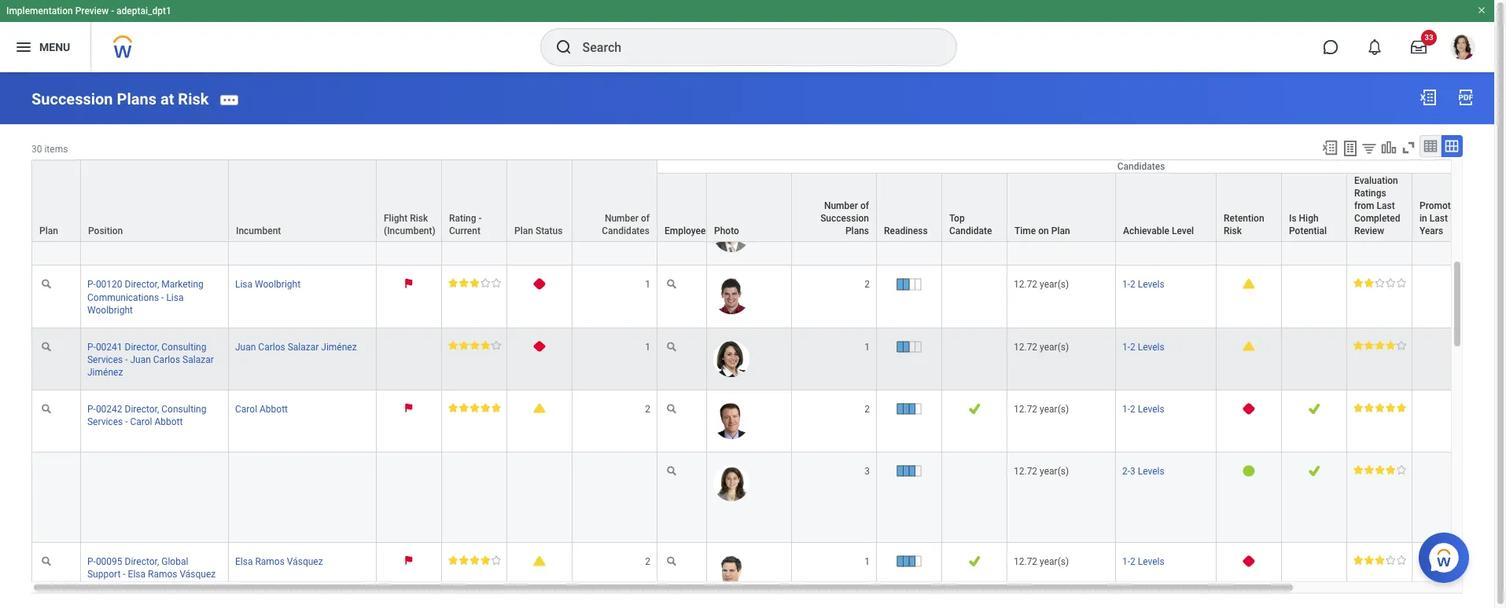 Task type: locate. For each thing, give the bounding box(es) containing it.
row
[[31, 142, 1506, 204], [31, 160, 1506, 243], [31, 160, 1506, 243], [31, 204, 1506, 266], [31, 266, 1506, 328], [31, 328, 1506, 391], [31, 391, 1506, 453], [31, 453, 1506, 544], [31, 544, 1506, 606]]

1 this employee may be at risk of leaving the company. image from the top
[[405, 279, 413, 289]]

1 this candidate has a medium retention risk - possible action needed. image from the top
[[1243, 154, 1255, 165]]

carlos up p-00242 director, consulting services - carol abbott link
[[153, 354, 180, 365]]

0 vertical spatial last
[[1377, 200, 1395, 211]]

director, for abbott
[[125, 404, 159, 415]]

marketing
[[87, 168, 129, 179], [161, 280, 204, 291]]

this candidate is flagged as having high potential. image
[[1309, 154, 1320, 166], [1309, 217, 1320, 228], [1309, 403, 1320, 415], [1309, 465, 1320, 477]]

cell
[[1413, 142, 1478, 204], [31, 204, 81, 266], [81, 204, 229, 266], [229, 204, 377, 266], [377, 204, 442, 266], [442, 204, 507, 266], [507, 204, 573, 266], [573, 204, 658, 266], [942, 204, 1008, 266], [1413, 204, 1478, 266], [942, 266, 1008, 328], [1282, 266, 1348, 328], [1413, 266, 1478, 328], [377, 328, 442, 391], [942, 328, 1008, 391], [1282, 328, 1348, 391], [1413, 328, 1478, 391], [1413, 391, 1478, 453], [31, 453, 81, 544], [81, 453, 229, 544], [229, 453, 377, 544], [377, 453, 442, 544], [442, 453, 507, 544], [507, 453, 573, 544], [573, 453, 658, 544], [942, 453, 1008, 544], [1413, 453, 1478, 544], [1282, 544, 1348, 606], [1413, 544, 1478, 606]]

3 row from the top
[[31, 160, 1506, 243]]

carlos
[[258, 342, 285, 353], [153, 354, 180, 365]]

3 inside promoted in last 3 years
[[1450, 213, 1456, 224]]

p- down communications at left top
[[87, 342, 96, 353]]

12.72 for yumiko sato
[[1014, 155, 1038, 166]]

2 needs improvement - performace must be improved for this employee to become a solid contributor to the team. image from the top
[[1354, 279, 1407, 288]]

p- down 00241
[[87, 404, 96, 415]]

jiménez inside "link"
[[321, 342, 357, 353]]

- right preview
[[111, 6, 114, 17]]

1 1-2 levels link from the top
[[1123, 276, 1165, 291]]

0 vertical spatial 2-3 levels
[[1123, 155, 1165, 166]]

no successors ready now, but one or more successors ready soon. image for elsa ramos vásquez
[[534, 556, 546, 567]]

2-3 levels link for this candidate has a low retention risk. image
[[1123, 214, 1165, 228]]

yumiko sato link
[[235, 152, 288, 166]]

woolbright down incumbent
[[255, 280, 301, 291]]

risk up the (incumbent)
[[410, 213, 428, 224]]

1 services from the top
[[87, 354, 123, 365]]

expand table image
[[1444, 138, 1460, 154]]

of inside number of succession plans
[[861, 200, 869, 211]]

elsa right global
[[235, 557, 253, 568]]

1 horizontal spatial last
[[1430, 213, 1448, 224]]

juan up carol abbott link
[[235, 342, 256, 353]]

lisa
[[235, 280, 253, 291], [166, 292, 184, 303]]

is
[[1289, 213, 1297, 224]]

1 vertical spatial candidates
[[602, 226, 650, 237]]

1 row from the top
[[31, 142, 1506, 204]]

1-2 levels link
[[1123, 276, 1165, 291], [1123, 339, 1165, 353], [1123, 401, 1165, 415], [1123, 554, 1165, 568]]

4 this candidate will be ready within 1 year image from the top
[[896, 556, 922, 568]]

1 horizontal spatial plans
[[846, 226, 869, 237]]

1 vertical spatial ramos
[[148, 570, 177, 581]]

p- left vice
[[87, 155, 96, 166]]

of for number of succession plans
[[861, 200, 869, 211]]

3 2-3 levels link from the top
[[1123, 463, 1165, 477]]

2 horizontal spatial risk
[[1224, 226, 1242, 237]]

this candidate is flagged as having high potential. image left export to excel icon
[[1309, 154, 1320, 166]]

meets expectations - performance in line with a solid team contributor. image
[[1354, 154, 1407, 164], [448, 279, 501, 288], [1354, 556, 1407, 566]]

2 plan from the left
[[514, 226, 533, 237]]

sato down president, at the top of page
[[170, 168, 190, 179]]

0 vertical spatial yumiko
[[235, 155, 267, 166]]

plan inside 'popup button'
[[514, 226, 533, 237]]

vásquez inside p-00095 director, global support - elsa ramos vásquez
[[180, 570, 216, 581]]

- inside rating - current
[[479, 213, 482, 224]]

lisa woolbright link
[[235, 276, 301, 291]]

director, inside p-00120 director, marketing communications - lisa woolbright
[[125, 280, 159, 291]]

12.72 year(s) for carol abbott
[[1014, 404, 1069, 415]]

achievable level button
[[1116, 174, 1216, 241]]

0 vertical spatial 2-
[[1123, 155, 1130, 166]]

1 needs improvement - performace must be improved for this employee to become a solid contributor to the team. image from the top
[[1354, 217, 1407, 226]]

0 vertical spatial this candidate has a medium retention risk - possible action needed. image
[[1243, 154, 1255, 165]]

2 this candidate will be ready in 2-3 years image from the top
[[896, 341, 922, 353]]

risk for retention risk
[[1224, 226, 1242, 237]]

ratings
[[1355, 188, 1387, 199]]

1 director, from the top
[[125, 280, 159, 291]]

menu
[[39, 41, 70, 53]]

1 vertical spatial marketing
[[161, 280, 204, 291]]

risk right at
[[178, 89, 209, 108]]

2 this employee may be at risk of leaving the company. image from the top
[[405, 556, 413, 566]]

year(s) for lisa woolbright
[[1040, 280, 1069, 291]]

photo button
[[707, 174, 791, 241]]

0 vertical spatial services
[[87, 354, 123, 365]]

plans
[[117, 89, 156, 108], [846, 226, 869, 237]]

in
[[1420, 213, 1428, 224]]

table image
[[1423, 138, 1439, 154]]

2 this candidate will be ready within 1 year image from the top
[[896, 403, 922, 415]]

0 horizontal spatial succession
[[31, 89, 113, 108]]

this employee may be at risk of leaving the company. image for elsa ramos vásquez
[[405, 556, 413, 566]]

number for number of succession plans
[[824, 200, 858, 211]]

0 vertical spatial number
[[824, 200, 858, 211]]

this candidate is flagged as having high potential. image right is
[[1309, 217, 1320, 228]]

00242
[[96, 404, 122, 415]]

needs improvement - performace must be improved for this employee to become a solid contributor to the team. image down from
[[1354, 217, 1407, 226]]

1 vertical spatial this candidate will be ready in 2-3 years image
[[896, 341, 922, 353]]

3 2- from the top
[[1123, 466, 1130, 477]]

0 vertical spatial woolbright
[[255, 280, 301, 291]]

time on plan
[[1015, 226, 1070, 237]]

row containing p-00241 director, consulting services - juan carlos salazar jiménez
[[31, 328, 1506, 391]]

promoted in last 3 years button
[[1413, 174, 1477, 241]]

2 vertical spatial 2-
[[1123, 466, 1130, 477]]

photo
[[714, 226, 739, 237]]

0 horizontal spatial outstanding - performance generally that of a top performer and required no supervision. image
[[448, 403, 501, 413]]

high
[[1299, 213, 1319, 224]]

5 p- from the top
[[87, 557, 96, 568]]

7 levels from the top
[[1138, 557, 1165, 568]]

0 vertical spatial of
[[861, 200, 869, 211]]

elsa ramos vásquez link
[[235, 554, 323, 568]]

1 this candidate will be ready in 2-3 years image from the top
[[896, 279, 922, 291]]

3 2-3 levels from the top
[[1123, 466, 1165, 477]]

juan carlos salazar jiménez link
[[235, 339, 357, 353]]

1 vertical spatial no successors ready now, but one or more successors ready soon. image
[[534, 556, 546, 567]]

1 vertical spatial vásquez
[[180, 570, 216, 581]]

1 vertical spatial carlos
[[153, 354, 180, 365]]

0 vertical spatial this employee may be at risk of leaving the company. image
[[405, 154, 413, 164]]

p- inside p-00241 director, consulting services - juan carlos salazar jiménez
[[87, 342, 96, 353]]

1 vertical spatial this worker has been identified as a top candidate. image
[[969, 403, 981, 415]]

director, inside p-00242 director, consulting services - carol abbott
[[125, 404, 159, 415]]

this candidate has a medium retention risk - possible action needed. image down this candidate has a medium retention risk - possible action needed. icon
[[1243, 341, 1255, 352]]

vásquez
[[287, 557, 323, 568], [180, 570, 216, 581]]

5 12.72 year(s) from the top
[[1014, 404, 1069, 415]]

0 vertical spatial this employee may be at risk of leaving the company. image
[[405, 279, 413, 289]]

- for p-00040 vice president, marketing - yumiko sato
[[132, 168, 134, 179]]

plan right on
[[1051, 226, 1070, 237]]

1 vertical spatial succession
[[821, 213, 869, 224]]

2 no successors ready now, but one or more successors ready soon. image from the top
[[534, 556, 546, 567]]

succession left this candidate will be ready in 2-3 years image
[[821, 213, 869, 224]]

director, right 00241
[[125, 342, 159, 353]]

director, for woolbright
[[125, 280, 159, 291]]

services down 00241
[[87, 354, 123, 365]]

1 2- from the top
[[1123, 155, 1130, 166]]

readiness button
[[877, 174, 942, 241]]

1 vertical spatial this candidate has a medium retention risk - possible action needed. image
[[1243, 341, 1255, 352]]

1 horizontal spatial lisa
[[235, 280, 253, 291]]

0 vertical spatial lisa
[[235, 280, 253, 291]]

this candidate is flagged as having high potential. image right this candidate has a high retention risk - immediate action needed. image
[[1309, 403, 1320, 415]]

demo_f083.png image
[[713, 465, 750, 502]]

- for p-00095 director, global support - elsa ramos vásquez
[[123, 570, 126, 581]]

0 vertical spatial this candidate will be ready in 2-3 years image
[[896, 279, 922, 291]]

2 vertical spatial risk
[[1224, 226, 1242, 237]]

0 horizontal spatial woolbright
[[87, 305, 133, 316]]

1 levels from the top
[[1138, 155, 1165, 166]]

0 horizontal spatial vásquez
[[180, 570, 216, 581]]

this candidate has a medium retention risk - possible action needed. image up retention risk popup button
[[1243, 154, 1255, 165]]

0 vertical spatial juan
[[235, 342, 256, 353]]

1 vertical spatial juan
[[130, 354, 151, 365]]

0 vertical spatial no successors ready now, but one or more successors ready soon. image
[[534, 403, 546, 414]]

0 horizontal spatial of
[[641, 213, 650, 224]]

p-00120 director, marketing communications - lisa woolbright
[[87, 280, 204, 316]]

2-3 levels
[[1123, 155, 1165, 166], [1123, 217, 1165, 228], [1123, 466, 1165, 477]]

1 horizontal spatial of
[[861, 200, 869, 211]]

1 2-3 levels link from the top
[[1123, 152, 1165, 166]]

0 vertical spatial carlos
[[258, 342, 285, 353]]

top candidate button
[[942, 174, 1007, 241]]

6 year(s) from the top
[[1040, 466, 1069, 477]]

evaluation ratings from last completed review button
[[1348, 174, 1412, 241]]

1 this worker has been identified as a top candidate. image from the top
[[969, 154, 981, 166]]

5 row from the top
[[31, 266, 1506, 328]]

1 vertical spatial needs improvement - performace must be improved for this employee to become a solid contributor to the team. image
[[1354, 279, 1407, 288]]

director, right 00095
[[125, 557, 159, 568]]

top candidate
[[949, 213, 992, 237]]

1 horizontal spatial yumiko
[[235, 155, 267, 166]]

1 vertical spatial yumiko
[[137, 168, 168, 179]]

marketing down "00040"
[[87, 168, 129, 179]]

salazar inside "link"
[[288, 342, 319, 353]]

consulting
[[161, 342, 206, 353], [161, 404, 206, 415]]

4 director, from the top
[[125, 557, 159, 568]]

of left employee popup button at top
[[641, 213, 650, 224]]

abbott down p-00241 director, consulting services - juan carlos salazar jiménez
[[155, 417, 183, 428]]

of
[[861, 200, 869, 211], [641, 213, 650, 224]]

this candidate will be ready within 1 year image for yumiko sato
[[896, 154, 922, 166]]

2 this employee may be at risk of leaving the company. image from the top
[[405, 403, 413, 413]]

- up p-00242 director, consulting services - carol abbott link
[[125, 354, 128, 365]]

3 12.72 from the top
[[1014, 280, 1038, 291]]

no successors ready now, but one or more successors ready soon. image
[[534, 154, 546, 165]]

number
[[824, 200, 858, 211], [605, 213, 639, 224]]

2 2-3 levels from the top
[[1123, 217, 1165, 228]]

consulting inside p-00241 director, consulting services - juan carlos salazar jiménez
[[161, 342, 206, 353]]

0 vertical spatial succession
[[31, 89, 113, 108]]

- inside p-00040 vice president, marketing - yumiko sato
[[132, 168, 134, 179]]

2 this worker has been identified as a top candidate. image from the top
[[969, 403, 981, 415]]

services inside p-00242 director, consulting services - carol abbott
[[87, 417, 123, 428]]

candidates up achievable level popup button
[[1118, 161, 1165, 172]]

1 horizontal spatial risk
[[410, 213, 428, 224]]

yumiko down president, at the top of page
[[137, 168, 168, 179]]

9 row from the top
[[31, 544, 1506, 606]]

row containing evaluation ratings from last completed review
[[31, 160, 1506, 243]]

number inside number of succession plans
[[824, 200, 858, 211]]

marketing inside p-00120 director, marketing communications - lisa woolbright
[[161, 280, 204, 291]]

0 horizontal spatial ramos
[[148, 570, 177, 581]]

needs improvement - performace must be improved for this employee to become a solid contributor to the team. image down review
[[1354, 279, 1407, 288]]

2 consulting from the top
[[161, 404, 206, 415]]

completed
[[1355, 213, 1401, 224]]

profile logan mcneil image
[[1451, 35, 1476, 63]]

row containing 3
[[31, 453, 1506, 544]]

2 1-2 levels link from the top
[[1123, 339, 1165, 353]]

exceeds expectations - performance is excellent and generally surpassed expectations and required little to no supervision. image for yumiko sato
[[448, 154, 501, 164]]

1 vertical spatial elsa
[[128, 570, 146, 581]]

0 vertical spatial consulting
[[161, 342, 206, 353]]

1 horizontal spatial candidates
[[1118, 161, 1165, 172]]

p- inside p-00040 vice president, marketing - yumiko sato
[[87, 155, 96, 166]]

1 horizontal spatial jiménez
[[321, 342, 357, 353]]

- inside p-00241 director, consulting services - juan carlos salazar jiménez
[[125, 354, 128, 365]]

0 vertical spatial salazar
[[288, 342, 319, 353]]

expand/collapse chart image
[[1381, 139, 1398, 156]]

risk inside retention risk
[[1224, 226, 1242, 237]]

plan left status at the top
[[514, 226, 533, 237]]

this candidate will be ready within 1 year image
[[896, 154, 922, 166], [896, 403, 922, 415], [896, 465, 922, 477], [896, 556, 922, 568]]

p- for 00120
[[87, 280, 96, 291]]

2 1-2 levels from the top
[[1123, 342, 1165, 353]]

12.72 for carol abbott
[[1014, 404, 1038, 415]]

view printable version (pdf) image
[[1457, 88, 1476, 107]]

promoted
[[1420, 200, 1462, 211]]

carlos up carol abbott link
[[258, 342, 285, 353]]

1 horizontal spatial vásquez
[[287, 557, 323, 568]]

row containing p-00242 director, consulting services - carol abbott
[[31, 391, 1506, 453]]

consulting down p-00120 director, marketing communications - lisa woolbright at left
[[161, 342, 206, 353]]

demo_m093.png image
[[713, 556, 750, 592]]

risk
[[178, 89, 209, 108], [410, 213, 428, 224], [1224, 226, 1242, 237]]

3 1-2 levels link from the top
[[1123, 401, 1165, 415]]

1 vertical spatial 2-3 levels link
[[1123, 214, 1165, 228]]

this candidate has a medium retention risk - possible action needed. image
[[1243, 279, 1255, 290]]

elsa right support
[[128, 570, 146, 581]]

3 12.72 year(s) from the top
[[1014, 280, 1069, 291]]

p-
[[87, 155, 96, 166], [87, 280, 96, 291], [87, 342, 96, 353], [87, 404, 96, 415], [87, 557, 96, 568]]

4 12.72 year(s) from the top
[[1014, 342, 1069, 353]]

2 vertical spatial 2-3 levels
[[1123, 466, 1165, 477]]

1 horizontal spatial abbott
[[260, 404, 288, 415]]

consulting for abbott
[[161, 404, 206, 415]]

2 vertical spatial meets expectations - performance in line with a solid team contributor. image
[[1354, 556, 1407, 566]]

inbox large image
[[1411, 39, 1427, 55]]

this candidate will be ready in 2-3 years image
[[896, 217, 922, 229]]

1 outstanding - performance generally that of a top performer and required no supervision. image from the left
[[448, 403, 501, 413]]

needs improvement - performace must be improved for this employee to become a solid contributor to the team. image for 1-2 levels
[[1354, 279, 1407, 288]]

1 12.72 from the top
[[1014, 155, 1038, 166]]

risk inside flight risk (incumbent)
[[410, 213, 428, 224]]

last
[[1377, 200, 1395, 211], [1430, 213, 1448, 224]]

toolbar
[[1314, 135, 1463, 160]]

plans inside number of succession plans
[[846, 226, 869, 237]]

6 row from the top
[[31, 328, 1506, 391]]

carol inside p-00242 director, consulting services - carol abbott
[[130, 417, 152, 428]]

3 this candidate is flagged as having high potential. image from the top
[[1309, 403, 1320, 415]]

plan for plan status
[[514, 226, 533, 237]]

no successors ready now or soon. image
[[534, 279, 546, 291]]

0 horizontal spatial abbott
[[155, 417, 183, 428]]

this candidate is flagged as having high potential. image right this candidate has a low retention risk. icon
[[1309, 465, 1320, 477]]

1- for lisa woolbright
[[1123, 280, 1130, 291]]

7 row from the top
[[31, 391, 1506, 453]]

2 this candidate is flagged as having high potential. image from the top
[[1309, 217, 1320, 228]]

4 12.72 from the top
[[1014, 342, 1038, 353]]

7 12.72 from the top
[[1014, 557, 1038, 568]]

plans left at
[[117, 89, 156, 108]]

no successors ready now, but one or more successors ready soon. image for carol abbott
[[534, 403, 546, 414]]

2 1- from the top
[[1123, 342, 1130, 353]]

2 p- from the top
[[87, 280, 96, 291]]

abbott inside carol abbott link
[[260, 404, 288, 415]]

succession up items
[[31, 89, 113, 108]]

jiménez
[[321, 342, 357, 353], [87, 367, 123, 378]]

no successors ready now, but one or more successors ready soon. image
[[534, 403, 546, 414], [534, 556, 546, 567]]

1 year(s) from the top
[[1040, 155, 1069, 166]]

number left employee popup button at top
[[605, 213, 639, 224]]

juan up p-00242 director, consulting services - carol abbott link
[[130, 354, 151, 365]]

0 horizontal spatial jiménez
[[87, 367, 123, 378]]

4 p- from the top
[[87, 404, 96, 415]]

needs improvement - performace must be improved for this employee to become a solid contributor to the team. image
[[1354, 217, 1407, 226], [1354, 279, 1407, 288]]

0 vertical spatial elsa
[[235, 557, 253, 568]]

carol inside carol abbott link
[[235, 404, 257, 415]]

0 horizontal spatial carlos
[[153, 354, 180, 365]]

on
[[1039, 226, 1049, 237]]

00120
[[96, 280, 122, 291]]

marketing right 00120 at left
[[161, 280, 204, 291]]

this employee may be at risk of leaving the company. image
[[405, 154, 413, 164], [405, 556, 413, 566]]

1 horizontal spatial carlos
[[258, 342, 285, 353]]

yumiko up incumbent
[[235, 155, 267, 166]]

30 items
[[31, 144, 68, 155]]

1 vertical spatial risk
[[410, 213, 428, 224]]

2 this candidate has a medium retention risk - possible action needed. image from the top
[[1243, 341, 1255, 352]]

sato up incumbent
[[269, 155, 288, 166]]

6 12.72 from the top
[[1014, 466, 1038, 477]]

2 vertical spatial 2-3 levels link
[[1123, 463, 1165, 477]]

plan status column header
[[507, 160, 573, 243]]

candidate
[[949, 226, 992, 237]]

ramos
[[255, 557, 285, 568], [148, 570, 177, 581]]

services inside p-00241 director, consulting services - juan carlos salazar jiménez
[[87, 354, 123, 365]]

exceeds expectations - performance is excellent and generally surpassed expectations and required little to no supervision. image
[[448, 154, 501, 164], [448, 341, 501, 350], [1354, 341, 1407, 350], [1354, 465, 1407, 475], [448, 556, 501, 566]]

p- inside p-00242 director, consulting services - carol abbott
[[87, 404, 96, 415]]

0 vertical spatial carol
[[235, 404, 257, 415]]

0 vertical spatial meets expectations - performance in line with a solid team contributor. image
[[1354, 154, 1407, 164]]

1 for juan carlos salazar jiménez 1-2 levels link
[[865, 342, 870, 353]]

position column header
[[81, 160, 229, 243]]

meets expectations - performance in line with a solid team contributor. image for 2-3 levels
[[1354, 154, 1407, 164]]

this candidate has a low retention risk. image
[[1243, 217, 1255, 228]]

1 1- from the top
[[1123, 280, 1130, 291]]

succession plans at risk
[[31, 89, 209, 108]]

this candidate will be ready in 2-3 years image for 1
[[896, 341, 922, 353]]

time on plan button
[[1008, 174, 1115, 241]]

0 vertical spatial risk
[[178, 89, 209, 108]]

implementation preview -   adeptai_dpt1
[[6, 6, 171, 17]]

5 12.72 from the top
[[1014, 404, 1038, 415]]

2 director, from the top
[[125, 342, 159, 353]]

0 horizontal spatial sato
[[170, 168, 190, 179]]

review
[[1355, 226, 1385, 237]]

0 horizontal spatial risk
[[178, 89, 209, 108]]

salazar inside p-00241 director, consulting services - juan carlos salazar jiménez
[[183, 354, 214, 365]]

year(s)
[[1040, 155, 1069, 166], [1040, 217, 1069, 228], [1040, 280, 1069, 291], [1040, 342, 1069, 353], [1040, 404, 1069, 415], [1040, 466, 1069, 477], [1040, 557, 1069, 568]]

close environment banner image
[[1477, 6, 1487, 15]]

incumbent button
[[229, 160, 376, 241]]

p- for 00241
[[87, 342, 96, 353]]

- down p-00241 director, consulting services - juan carlos salazar jiménez
[[125, 417, 128, 428]]

number of succession plans button
[[792, 174, 876, 241]]

salazar up p-00242 director, consulting services - carol abbott link
[[183, 354, 214, 365]]

plans left readiness
[[846, 226, 869, 237]]

4 1- from the top
[[1123, 557, 1130, 568]]

1 12.72 year(s) from the top
[[1014, 155, 1069, 166]]

candidates left employee
[[602, 226, 650, 237]]

0 vertical spatial needs improvement - performace must be improved for this employee to become a solid contributor to the team. image
[[1354, 217, 1407, 226]]

1 1-2 levels from the top
[[1123, 280, 1165, 291]]

0 horizontal spatial plans
[[117, 89, 156, 108]]

3 1-2 levels from the top
[[1123, 404, 1165, 415]]

lisa down incumbent
[[235, 280, 253, 291]]

0 horizontal spatial carol
[[130, 417, 152, 428]]

abbott inside p-00242 director, consulting services - carol abbott
[[155, 417, 183, 428]]

1 vertical spatial this employee may be at risk of leaving the company. image
[[405, 556, 413, 566]]

0 horizontal spatial salazar
[[183, 354, 214, 365]]

of inside number of candidates
[[641, 213, 650, 224]]

plan column header
[[31, 160, 81, 243]]

2 row from the top
[[31, 160, 1506, 243]]

- inside p-00120 director, marketing communications - lisa woolbright
[[161, 292, 164, 303]]

this candidate has a medium retention risk - possible action needed. image
[[1243, 154, 1255, 165], [1243, 341, 1255, 352]]

elsa
[[235, 557, 253, 568], [128, 570, 146, 581]]

carlos inside p-00241 director, consulting services - juan carlos salazar jiménez
[[153, 354, 180, 365]]

0 vertical spatial abbott
[[260, 404, 288, 415]]

4 row from the top
[[31, 204, 1506, 266]]

8 row from the top
[[31, 453, 1506, 544]]

12.72 for juan carlos salazar jiménez
[[1014, 342, 1038, 353]]

this candidate has a low retention risk. image
[[1243, 465, 1255, 477]]

0 horizontal spatial lisa
[[166, 292, 184, 303]]

1 this candidate is flagged as having high potential. image from the top
[[1309, 154, 1320, 166]]

1 p- from the top
[[87, 155, 96, 166]]

levels
[[1138, 155, 1165, 166], [1138, 217, 1165, 228], [1138, 280, 1165, 291], [1138, 342, 1165, 353], [1138, 404, 1165, 415], [1138, 466, 1165, 477], [1138, 557, 1165, 568]]

plan inside popup button
[[39, 226, 58, 237]]

1 horizontal spatial sato
[[269, 155, 288, 166]]

2 services from the top
[[87, 417, 123, 428]]

levels for juan carlos salazar jiménez
[[1138, 342, 1165, 353]]

3 levels from the top
[[1138, 280, 1165, 291]]

2 outstanding - performance generally that of a top performer and required no supervision. image from the left
[[1354, 403, 1407, 413]]

1 consulting from the top
[[161, 342, 206, 353]]

1-2 levels for elsa ramos vásquez
[[1123, 557, 1165, 568]]

3 for this candidate has a low retention risk. icon 2-3 levels link
[[1130, 466, 1136, 477]]

1 plan from the left
[[39, 226, 58, 237]]

- inside p-00095 director, global support - elsa ramos vásquez
[[123, 570, 126, 581]]

5 levels from the top
[[1138, 404, 1165, 415]]

p- up support
[[87, 557, 96, 568]]

- down vice
[[132, 168, 134, 179]]

this worker has been identified as a top candidate. image for 2
[[969, 403, 981, 415]]

p- inside p-00095 director, global support - elsa ramos vásquez
[[87, 557, 96, 568]]

4 levels from the top
[[1138, 342, 1165, 353]]

president,
[[145, 155, 187, 166]]

justify image
[[14, 38, 33, 57]]

year(s) for elsa ramos vásquez
[[1040, 557, 1069, 568]]

services down 00242 in the bottom left of the page
[[87, 417, 123, 428]]

last up completed
[[1377, 200, 1395, 211]]

levels for lisa woolbright
[[1138, 280, 1165, 291]]

lisa right communications at left top
[[166, 292, 184, 303]]

director, inside p-00241 director, consulting services - juan carlos salazar jiménez
[[125, 342, 159, 353]]

3
[[1130, 155, 1136, 166], [1450, 213, 1456, 224], [1130, 217, 1136, 228], [865, 466, 870, 477], [1130, 466, 1136, 477]]

1 horizontal spatial elsa
[[235, 557, 253, 568]]

this employee may be at risk of leaving the company. image for lisa woolbright
[[405, 279, 413, 289]]

this worker has been identified as a top candidate. image
[[969, 154, 981, 166], [969, 403, 981, 415]]

0 horizontal spatial elsa
[[128, 570, 146, 581]]

1 horizontal spatial number
[[824, 200, 858, 211]]

year(s) for carol abbott
[[1040, 404, 1069, 415]]

0 horizontal spatial number
[[605, 213, 639, 224]]

risk down "retention"
[[1224, 226, 1242, 237]]

yumiko
[[235, 155, 267, 166], [137, 168, 168, 179]]

00040
[[96, 155, 122, 166]]

- right support
[[123, 570, 126, 581]]

director, up communications at left top
[[125, 280, 159, 291]]

3 director, from the top
[[125, 404, 159, 415]]

consulting down p-00241 director, consulting services - juan carlos salazar jiménez
[[161, 404, 206, 415]]

1 vertical spatial 2-3 levels
[[1123, 217, 1165, 228]]

rating - current button
[[442, 160, 507, 241]]

1 vertical spatial sato
[[170, 168, 190, 179]]

4 1-2 levels from the top
[[1123, 557, 1165, 568]]

33
[[1425, 33, 1434, 42]]

outstanding - performance generally that of a top performer and required no supervision. image
[[448, 403, 501, 413], [1354, 403, 1407, 413]]

1 2-3 levels from the top
[[1123, 155, 1165, 166]]

levels for carol abbott
[[1138, 404, 1165, 415]]

yumiko inside p-00040 vice president, marketing - yumiko sato
[[137, 168, 168, 179]]

p- up communications at left top
[[87, 280, 96, 291]]

1 this candidate will be ready within 1 year image from the top
[[896, 154, 922, 166]]

- right communications at left top
[[161, 292, 164, 303]]

0 vertical spatial ramos
[[255, 557, 285, 568]]

1 no successors ready now, but one or more successors ready soon. image from the top
[[534, 403, 546, 414]]

juan
[[235, 342, 256, 353], [130, 354, 151, 365]]

4 1-2 levels link from the top
[[1123, 554, 1165, 568]]

1 horizontal spatial marketing
[[161, 280, 204, 291]]

flight risk (incumbent) column header
[[377, 160, 442, 243]]

1-2 levels link for elsa ramos vásquez
[[1123, 554, 1165, 568]]

demo_m178.png image
[[713, 403, 750, 439]]

3 year(s) from the top
[[1040, 280, 1069, 291]]

abbott down 'juan carlos salazar jiménez'
[[260, 404, 288, 415]]

time
[[1015, 226, 1036, 237]]

candidates
[[1118, 161, 1165, 172], [602, 226, 650, 237]]

- inside 'menu' banner
[[111, 6, 114, 17]]

12.72 for elsa ramos vásquez
[[1014, 557, 1038, 568]]

1 this employee may be at risk of leaving the company. image from the top
[[405, 154, 413, 164]]

row containing p-00120 director, marketing communications - lisa woolbright
[[31, 266, 1506, 328]]

3 1- from the top
[[1123, 404, 1130, 415]]

1 vertical spatial this employee may be at risk of leaving the company. image
[[405, 403, 413, 413]]

1 vertical spatial lisa
[[166, 292, 184, 303]]

plan button
[[32, 160, 80, 241]]

1-2 levels
[[1123, 280, 1165, 291], [1123, 342, 1165, 353], [1123, 404, 1165, 415], [1123, 557, 1165, 568]]

7 12.72 year(s) from the top
[[1014, 557, 1069, 568]]

1 vertical spatial of
[[641, 213, 650, 224]]

1
[[865, 155, 870, 166], [865, 217, 870, 228], [645, 280, 651, 291], [645, 342, 651, 353], [865, 342, 870, 353], [865, 557, 870, 568]]

meets expectations - performance in line with a solid team contributor. image for 1-2 levels
[[1354, 556, 1407, 566]]

salazar
[[288, 342, 319, 353], [183, 354, 214, 365]]

director, inside p-00095 director, global support - elsa ramos vásquez
[[125, 557, 159, 568]]

1 horizontal spatial carol
[[235, 404, 257, 415]]

1 vertical spatial salazar
[[183, 354, 214, 365]]

number left readiness popup button
[[824, 200, 858, 211]]

1-2 levels for lisa woolbright
[[1123, 280, 1165, 291]]

1 vertical spatial jiménez
[[87, 367, 123, 378]]

evaluation
[[1355, 175, 1398, 186]]

5 year(s) from the top
[[1040, 404, 1069, 415]]

woolbright down communications at left top
[[87, 305, 133, 316]]

plan inside popup button
[[1051, 226, 1070, 237]]

this candidate is flagged as having high potential. image for this candidate has a low retention risk. icon
[[1309, 465, 1320, 477]]

7 year(s) from the top
[[1040, 557, 1069, 568]]

p- inside p-00120 director, marketing communications - lisa woolbright
[[87, 280, 96, 291]]

1 vertical spatial consulting
[[161, 404, 206, 415]]

this candidate will be ready within 1 year image for carol abbott
[[896, 403, 922, 415]]

- inside p-00242 director, consulting services - carol abbott
[[125, 417, 128, 428]]

0 vertical spatial candidates
[[1118, 161, 1165, 172]]

3 plan from the left
[[1051, 226, 1070, 237]]

exceeds expectations - performance is excellent and generally surpassed expectations and required little to no supervision. image for juan carlos salazar jiménez
[[448, 341, 501, 350]]

this candidate has a medium retention risk - possible action needed. image for 1-2 levels
[[1243, 341, 1255, 352]]

0 horizontal spatial candidates
[[602, 226, 650, 237]]

3 p- from the top
[[87, 342, 96, 353]]

lisa inside lisa woolbright link
[[235, 280, 253, 291]]

jiménez inside p-00241 director, consulting services - juan carlos salazar jiménez
[[87, 367, 123, 378]]

consulting inside p-00242 director, consulting services - carol abbott
[[161, 404, 206, 415]]

0 vertical spatial jiménez
[[321, 342, 357, 353]]

no successors ready now or soon. image
[[534, 341, 546, 353]]

- right rating
[[479, 213, 482, 224]]

0 vertical spatial marketing
[[87, 168, 129, 179]]

plan for plan
[[39, 226, 58, 237]]

director, right 00242 in the bottom left of the page
[[125, 404, 159, 415]]

1 vertical spatial plans
[[846, 226, 869, 237]]

this employee may be at risk of leaving the company. image for carol abbott
[[405, 403, 413, 413]]

2 2- from the top
[[1123, 217, 1130, 228]]

4 this candidate is flagged as having high potential. image from the top
[[1309, 465, 1320, 477]]

risk for flight risk (incumbent)
[[410, 213, 428, 224]]

last down promoted
[[1430, 213, 1448, 224]]

salazar down 'lisa woolbright'
[[288, 342, 319, 353]]

p- for 00040
[[87, 155, 96, 166]]

flight risk (incumbent) button
[[377, 160, 441, 241]]

from
[[1355, 200, 1375, 211]]

4 year(s) from the top
[[1040, 342, 1069, 353]]

plan left "position"
[[39, 226, 58, 237]]

this candidate will be ready in 2-3 years image
[[896, 279, 922, 291], [896, 341, 922, 353]]

of left readiness popup button
[[861, 200, 869, 211]]

2
[[645, 155, 651, 166], [865, 280, 870, 291], [1130, 280, 1136, 291], [1130, 342, 1136, 353], [645, 404, 651, 415], [865, 404, 870, 415], [1130, 404, 1136, 415], [645, 557, 651, 568], [1130, 557, 1136, 568]]

this employee may be at risk of leaving the company. image
[[405, 279, 413, 289], [405, 403, 413, 413]]

readiness
[[884, 226, 928, 237]]

number inside number of candidates
[[605, 213, 639, 224]]

p-00040 vice president, marketing - yumiko sato
[[87, 155, 190, 179]]

2 2-3 levels link from the top
[[1123, 214, 1165, 228]]

1 horizontal spatial succession
[[821, 213, 869, 224]]



Task type: vqa. For each thing, say whether or not it's contained in the screenshot.
No successors ready now or soon. icon related to Juan Carlos Salazar Jiménez
yes



Task type: describe. For each thing, give the bounding box(es) containing it.
this candidate is flagged as having high potential. image for this candidate has a high retention risk - immediate action needed. image
[[1309, 403, 1320, 415]]

number of candidates
[[602, 213, 650, 237]]

succession plans at risk link
[[31, 89, 209, 108]]

1- for carol abbott
[[1123, 404, 1130, 415]]

director, for ramos
[[125, 557, 159, 568]]

export to excel image
[[1322, 139, 1339, 156]]

carol abbott
[[235, 404, 288, 415]]

0 vertical spatial vásquez
[[287, 557, 323, 568]]

2 12.72 year(s) from the top
[[1014, 217, 1069, 228]]

plan status button
[[507, 160, 572, 241]]

last inside promoted in last 3 years
[[1430, 213, 1448, 224]]

at
[[160, 89, 174, 108]]

1 for elsa ramos vásquez's 1-2 levels link
[[865, 557, 870, 568]]

this candidate will be ready within 1 year image for elsa ramos vásquez
[[896, 556, 922, 568]]

this worker has been identified as a top candidate. image for 1
[[969, 154, 981, 166]]

3 for third 2-3 levels link from the bottom
[[1130, 155, 1136, 166]]

current
[[449, 226, 481, 237]]

p-00095 director, global support - elsa ramos vásquez link
[[87, 554, 216, 581]]

- for p-00242 director, consulting services - carol abbott
[[125, 417, 128, 428]]

1 horizontal spatial ramos
[[255, 557, 285, 568]]

demo_f168.png image
[[713, 341, 750, 377]]

p-00241 director, consulting services - juan carlos salazar jiménez link
[[87, 339, 214, 378]]

lisa woolbright
[[235, 280, 301, 291]]

2-3 levels for third 2-3 levels link from the bottom
[[1123, 155, 1165, 166]]

is high potential
[[1289, 213, 1327, 237]]

1- for juan carlos salazar jiménez
[[1123, 342, 1130, 353]]

3 this candidate will be ready within 1 year image from the top
[[896, 465, 922, 477]]

yumiko sato
[[235, 155, 288, 166]]

number of candidates column header
[[573, 160, 658, 243]]

2- for this candidate has a low retention risk. image
[[1123, 217, 1130, 228]]

succession inside popup button
[[821, 213, 869, 224]]

demo_m078.png image
[[713, 217, 750, 253]]

incumbent column header
[[229, 160, 377, 243]]

levels for yumiko sato
[[1138, 155, 1165, 166]]

33 button
[[1402, 30, 1437, 65]]

rating
[[449, 213, 476, 224]]

top
[[949, 213, 965, 224]]

this candidate has a medium retention risk - possible action needed. image for 2-3 levels
[[1243, 154, 1255, 165]]

juan inside "link"
[[235, 342, 256, 353]]

menu banner
[[0, 0, 1495, 72]]

employee button
[[658, 174, 706, 241]]

p-00095 director, global support - elsa ramos vásquez
[[87, 557, 216, 581]]

12.72 year(s) for elsa ramos vásquez
[[1014, 557, 1069, 568]]

search image
[[554, 38, 573, 57]]

this employee may be at risk of leaving the company. image for yumiko sato
[[405, 154, 413, 164]]

12.72 year(s) for juan carlos salazar jiménez
[[1014, 342, 1069, 353]]

retention
[[1224, 213, 1265, 224]]

consulting for carlos
[[161, 342, 206, 353]]

p- for 00095
[[87, 557, 96, 568]]

demo_m135.png image
[[713, 279, 750, 315]]

2-3 levels link for this candidate has a low retention risk. icon
[[1123, 463, 1165, 477]]

- for p-00120 director, marketing communications - lisa woolbright
[[161, 292, 164, 303]]

elsa inside p-00095 director, global support - elsa ramos vásquez
[[128, 570, 146, 581]]

flight
[[384, 213, 408, 224]]

00241
[[96, 342, 122, 353]]

p-00040 vice president, marketing - yumiko sato link
[[87, 152, 190, 179]]

1-2 levels link for juan carlos salazar jiménez
[[1123, 339, 1165, 353]]

2 levels from the top
[[1138, 217, 1165, 228]]

1 for this candidate has a low retention risk. image's 2-3 levels link
[[865, 217, 870, 228]]

juan carlos salazar jiménez
[[235, 342, 357, 353]]

select to filter grid data image
[[1361, 140, 1378, 156]]

position
[[88, 226, 123, 237]]

adeptai_dpt1
[[116, 6, 171, 17]]

elsa ramos vásquez
[[235, 557, 323, 568]]

potential
[[1289, 226, 1327, 237]]

support
[[87, 570, 121, 581]]

p-00241 director, consulting services - juan carlos salazar jiménez
[[87, 342, 214, 378]]

Search Workday  search field
[[583, 30, 924, 65]]

status
[[536, 226, 563, 237]]

global
[[161, 557, 188, 568]]

1-2 levels for carol abbott
[[1123, 404, 1165, 415]]

ramos inside p-00095 director, global support - elsa ramos vásquez
[[148, 570, 177, 581]]

12.72 year(s) for yumiko sato
[[1014, 155, 1069, 166]]

director, for carlos
[[125, 342, 159, 353]]

p- for 00242
[[87, 404, 96, 415]]

6 12.72 year(s) from the top
[[1014, 466, 1069, 477]]

0 vertical spatial plans
[[117, 89, 156, 108]]

evaluation ratings from last completed review
[[1355, 175, 1401, 237]]

succession plans at risk main content
[[0, 72, 1506, 609]]

candidates inside column header
[[602, 226, 650, 237]]

rating - current column header
[[442, 160, 507, 243]]

this candidate has a high retention risk - immediate action needed. image
[[1243, 403, 1255, 415]]

00095
[[96, 557, 122, 568]]

this candidate is flagged as having high potential. image for this candidate has a low retention risk. image
[[1309, 217, 1320, 228]]

row containing p-00095 director, global support - elsa ramos vásquez
[[31, 544, 1506, 606]]

export to excel image
[[1419, 88, 1438, 107]]

carlos inside juan carlos salazar jiménez "link"
[[258, 342, 285, 353]]

preview
[[75, 6, 109, 17]]

2-3 levels for this candidate has a low retention risk. icon 2-3 levels link
[[1123, 466, 1165, 477]]

toolbar inside succession plans at risk main content
[[1314, 135, 1463, 160]]

12.72 year(s) for lisa woolbright
[[1014, 280, 1069, 291]]

row containing p-00040 vice president, marketing - yumiko sato
[[31, 142, 1506, 204]]

notifications large image
[[1367, 39, 1383, 55]]

carol abbott link
[[235, 401, 288, 415]]

row containing 1
[[31, 204, 1506, 266]]

promoted in last 3 years
[[1420, 200, 1462, 237]]

rating - current
[[449, 213, 482, 237]]

years
[[1420, 226, 1444, 237]]

year(s) for yumiko sato
[[1040, 155, 1069, 166]]

2-3 levels for this candidate has a low retention risk. image's 2-3 levels link
[[1123, 217, 1165, 228]]

1-2 levels for juan carlos salazar jiménez
[[1123, 342, 1165, 353]]

vice
[[125, 155, 143, 166]]

incumbent
[[236, 226, 281, 237]]

fullscreen image
[[1400, 139, 1418, 156]]

achievable level
[[1123, 226, 1194, 237]]

exceeds expectations - performance is excellent and generally surpassed expectations and required little to no supervision. image for elsa ramos vásquez
[[448, 556, 501, 566]]

levels for elsa ramos vásquez
[[1138, 557, 1165, 568]]

number of succession plans
[[821, 200, 869, 237]]

p-00242 director, consulting services - carol abbott
[[87, 404, 206, 428]]

communications
[[87, 292, 159, 303]]

flight risk (incumbent)
[[384, 213, 436, 237]]

12.72 for lisa woolbright
[[1014, 280, 1038, 291]]

p-00120 director, marketing communications - lisa woolbright link
[[87, 276, 204, 316]]

plan status
[[514, 226, 563, 237]]

this candidate will be ready in 2-3 years image for 2
[[896, 279, 922, 291]]

achievable
[[1123, 226, 1170, 237]]

number for number of candidates
[[605, 213, 639, 224]]

1-2 levels link for carol abbott
[[1123, 401, 1165, 415]]

lisa inside p-00120 director, marketing communications - lisa woolbright
[[166, 292, 184, 303]]

2 12.72 from the top
[[1014, 217, 1038, 228]]

export to worksheets image
[[1341, 139, 1360, 158]]

retention risk button
[[1217, 174, 1281, 241]]

this candidate has a high retention risk - immediate action needed. image
[[1243, 556, 1255, 568]]

(incumbent)
[[384, 226, 436, 237]]

services for 00241
[[87, 354, 123, 365]]

employee
[[665, 226, 706, 237]]

marketing inside p-00040 vice president, marketing - yumiko sato
[[87, 168, 129, 179]]

retention risk
[[1224, 213, 1265, 237]]

1 horizontal spatial woolbright
[[255, 280, 301, 291]]

woolbright inside p-00120 director, marketing communications - lisa woolbright
[[87, 305, 133, 316]]

juan inside p-00241 director, consulting services - juan carlos salazar jiménez
[[130, 354, 151, 365]]

3 for this candidate has a low retention risk. image's 2-3 levels link
[[1130, 217, 1136, 228]]

is high potential button
[[1282, 174, 1347, 241]]

number of candidates button
[[573, 160, 657, 241]]

6 levels from the top
[[1138, 466, 1165, 477]]

1- for elsa ramos vásquez
[[1123, 557, 1130, 568]]

needs improvement - performace must be improved for this employee to become a solid contributor to the team. image for 2-3 levels
[[1354, 217, 1407, 226]]

last inside evaluation ratings from last completed review
[[1377, 200, 1395, 211]]

1 for third 2-3 levels link from the bottom
[[865, 155, 870, 166]]

year(s) for juan carlos salazar jiménez
[[1040, 342, 1069, 353]]

row containing candidates
[[31, 160, 1506, 243]]

menu button
[[0, 22, 91, 72]]

candidates button
[[658, 160, 1506, 173]]

- for p-00241 director, consulting services - juan carlos salazar jiménez
[[125, 354, 128, 365]]

1 vertical spatial meets expectations - performance in line with a solid team contributor. image
[[448, 279, 501, 288]]

demo_f084.png image
[[713, 154, 750, 191]]

implementation
[[6, 6, 73, 17]]

items
[[44, 144, 68, 155]]

p-00242 director, consulting services - carol abbott link
[[87, 401, 206, 428]]

2 year(s) from the top
[[1040, 217, 1069, 228]]

sato inside p-00040 vice president, marketing - yumiko sato
[[170, 168, 190, 179]]

2- for this candidate has a low retention risk. icon
[[1123, 466, 1130, 477]]

services for 00242
[[87, 417, 123, 428]]

1-2 levels link for lisa woolbright
[[1123, 276, 1165, 291]]

position button
[[81, 160, 228, 241]]

this worker has been identified as a top candidate. image
[[969, 556, 981, 568]]

30
[[31, 144, 42, 155]]

level
[[1172, 226, 1194, 237]]

of for number of candidates
[[641, 213, 650, 224]]



